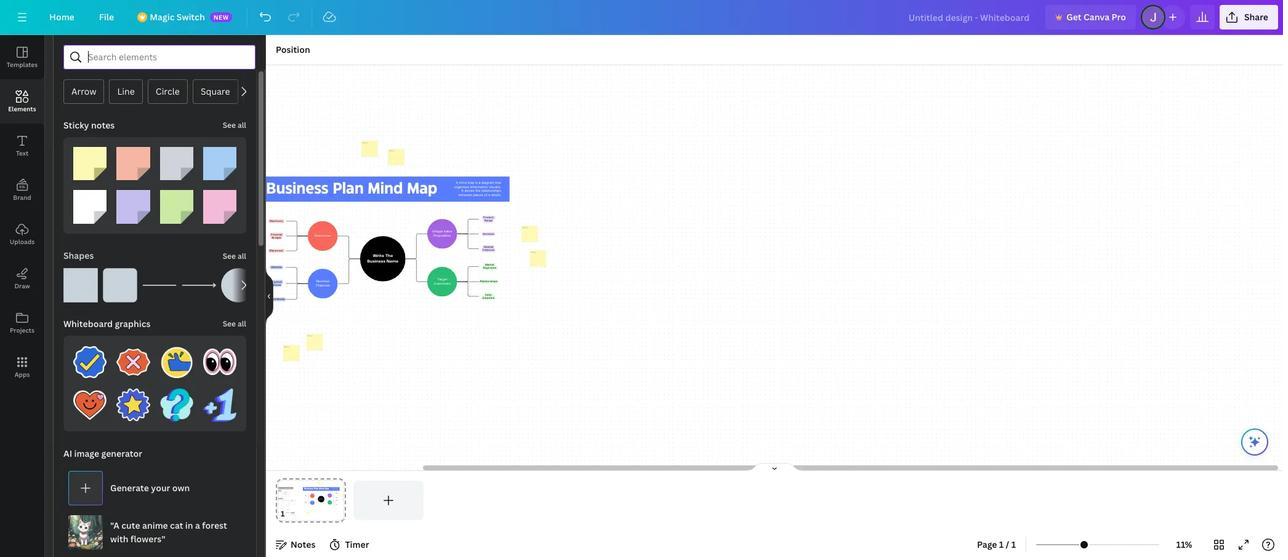 Task type: locate. For each thing, give the bounding box(es) containing it.
0 vertical spatial see all
[[223, 120, 246, 131]]

all
[[238, 120, 246, 131], [238, 251, 246, 261], [238, 319, 246, 329]]

Page title text field
[[290, 509, 295, 521]]

star illustration sticker image
[[117, 389, 150, 422]]

stores
[[272, 284, 281, 286]]

see all for graphics
[[223, 319, 246, 329]]

a right in
[[195, 520, 200, 532]]

see all button left the manpower
[[221, 244, 248, 268]]

sticky notes button
[[63, 119, 218, 132]]

1 see from the top
[[223, 120, 236, 131]]

circle button
[[148, 79, 188, 104]]

0 vertical spatial all
[[238, 120, 246, 131]]

draw button
[[0, 257, 44, 301]]

hide pages image
[[745, 463, 804, 473]]

social media
[[268, 298, 285, 301]]

square button
[[193, 79, 238, 104]]

1 horizontal spatial a
[[479, 181, 481, 185]]

shapes
[[63, 250, 94, 261]]

a right of
[[488, 193, 490, 197]]

1 left /
[[999, 539, 1004, 551]]

white sticky note image
[[73, 190, 107, 224]]

templates
[[7, 60, 38, 69]]

critiquing work image
[[160, 389, 193, 422]]

2 vertical spatial see
[[223, 319, 236, 329]]

see up white circle shape image
[[223, 251, 236, 261]]

see all button down white circle shape image
[[223, 318, 246, 330]]

group right square image
[[103, 261, 137, 303]]

1 vertical spatial see all
[[223, 251, 246, 261]]

special features
[[483, 246, 494, 252]]

1 vertical spatial a
[[488, 193, 490, 197]]

line button
[[109, 79, 143, 104]]

website
[[271, 266, 282, 269]]

cat
[[170, 520, 183, 532]]

square image
[[63, 268, 98, 303]]

1 all from the top
[[238, 120, 246, 131]]

2 vertical spatial a
[[195, 520, 200, 532]]

see down square button at the left top of page
[[223, 120, 236, 131]]

ai
[[63, 448, 72, 460]]

check mark illustration sticker image
[[73, 346, 107, 379]]

services
[[483, 233, 494, 235]]

physical
[[271, 281, 282, 283]]

special
[[484, 246, 493, 249]]

generator
[[101, 448, 142, 460]]

draw
[[14, 282, 30, 291]]

of
[[484, 193, 487, 197]]

see down white circle shape image
[[223, 319, 236, 329]]

group down graphics at the left of the page
[[117, 338, 150, 379]]

group left 'eye illustration sticker' image
[[160, 338, 193, 379]]

0 horizontal spatial a
[[195, 520, 200, 532]]

see all button for graphics
[[223, 318, 246, 330]]

0 horizontal spatial add this line to the canvas image
[[142, 268, 177, 303]]

0 vertical spatial see all button
[[223, 119, 246, 132]]

see all
[[223, 120, 246, 131], [223, 251, 246, 261], [223, 319, 246, 329]]

1 right /
[[1011, 539, 1016, 551]]

with
[[110, 534, 128, 546]]

group down sticky notes button
[[117, 140, 150, 181]]

it
[[462, 189, 464, 193]]

orange sticky note image
[[117, 147, 150, 181]]

add this line to the canvas image left white circle shape image
[[182, 268, 216, 303]]

financial
[[271, 233, 282, 236]]

all down square button at the left top of page
[[238, 120, 246, 131]]

get canva pro
[[1067, 11, 1126, 23]]

group left rounded square image
[[63, 261, 98, 303]]

features
[[483, 249, 494, 252]]

2 see from the top
[[223, 251, 236, 261]]

timer button
[[325, 536, 374, 555]]

all down white circle shape image
[[238, 319, 246, 329]]

2 vertical spatial see all
[[223, 319, 246, 329]]

2 vertical spatial see all button
[[223, 318, 246, 330]]

add this line to the canvas image
[[142, 268, 177, 303], [182, 268, 216, 303]]

group down orange sticky note image at left
[[117, 183, 150, 224]]

media
[[277, 298, 285, 301]]

file
[[99, 11, 114, 23]]

sticky
[[63, 119, 89, 131]]

a right is
[[479, 181, 481, 185]]

1 vertical spatial see all button
[[221, 244, 248, 268]]

notes button
[[271, 536, 320, 555]]

group down thumb up icon
[[160, 382, 193, 422]]

2 vertical spatial all
[[238, 319, 246, 329]]

market segments
[[483, 264, 496, 269]]

early adopters
[[482, 294, 495, 299]]

forest
[[202, 520, 227, 532]]

relationships
[[480, 281, 497, 283]]

yellow sticky note image
[[73, 147, 107, 181]]

see
[[223, 120, 236, 131], [223, 251, 236, 261], [223, 319, 236, 329]]

notes
[[291, 539, 316, 551]]

2 add this line to the canvas image from the left
[[182, 268, 216, 303]]

see all down square button at the left top of page
[[223, 120, 246, 131]]

see all button
[[223, 119, 246, 132], [221, 244, 248, 268], [223, 318, 246, 330]]

all up white circle shape image
[[238, 251, 246, 261]]

"a
[[110, 520, 119, 532]]

information
[[470, 185, 488, 189]]

see all button down square button at the left top of page
[[223, 119, 246, 132]]

1 vertical spatial see
[[223, 251, 236, 261]]

1
[[999, 539, 1004, 551], [1011, 539, 1016, 551]]

1 horizontal spatial add this line to the canvas image
[[182, 268, 216, 303]]

cute
[[121, 520, 140, 532]]

notes
[[91, 119, 115, 131]]

group
[[73, 140, 107, 181], [117, 140, 150, 181], [160, 140, 193, 181], [203, 140, 236, 181], [73, 183, 107, 224], [117, 183, 150, 224], [160, 183, 193, 224], [203, 183, 236, 224], [63, 261, 98, 303], [103, 261, 137, 303], [221, 268, 256, 303], [73, 338, 107, 379], [117, 338, 150, 379], [160, 338, 193, 379], [203, 338, 236, 379], [73, 382, 107, 422], [117, 382, 150, 422], [160, 382, 193, 422], [203, 382, 236, 422]]

manpower
[[270, 250, 283, 252]]

uploads button
[[0, 212, 44, 257]]

1 1 from the left
[[999, 539, 1004, 551]]

share button
[[1220, 5, 1278, 30]]

white circle shape image
[[221, 268, 256, 303]]

that
[[495, 181, 501, 185]]

side panel tab list
[[0, 35, 44, 390]]

2 all from the top
[[238, 251, 246, 261]]

purple sticky note image
[[117, 190, 150, 224]]

3 all from the top
[[238, 319, 246, 329]]

0 vertical spatial see
[[223, 120, 236, 131]]

square
[[201, 86, 230, 97]]

0 horizontal spatial 1
[[999, 539, 1004, 551]]

cross mark illustration sticker image
[[117, 346, 150, 379]]

thumb up icon image
[[160, 346, 193, 379]]

add this line to the canvas image right rounded square image
[[142, 268, 177, 303]]

timer
[[345, 539, 369, 551]]

3 see all from the top
[[223, 319, 246, 329]]

product
[[483, 216, 494, 219]]

1 horizontal spatial 1
[[1011, 539, 1016, 551]]

physical stores
[[271, 281, 282, 286]]

group down 'eye illustration sticker' image
[[203, 382, 236, 422]]

organizes
[[454, 185, 469, 189]]

Design title text field
[[899, 5, 1041, 30]]

1 add this line to the canvas image from the left
[[142, 268, 177, 303]]

1 see all from the top
[[223, 120, 246, 131]]

a
[[479, 181, 481, 185], [488, 193, 490, 197], [195, 520, 200, 532]]

3 see from the top
[[223, 319, 236, 329]]

templates button
[[0, 35, 44, 79]]

eye illustration sticker image
[[203, 346, 236, 379]]

magic switch
[[150, 11, 205, 23]]

flowers"
[[130, 534, 165, 546]]

promoting ideas and work image
[[203, 389, 236, 422]]

see all up white circle shape image
[[223, 251, 246, 261]]

map
[[468, 181, 474, 185]]

1 vertical spatial all
[[238, 251, 246, 261]]

group right thumb up icon
[[203, 338, 236, 379]]

see all down white circle shape image
[[223, 319, 246, 329]]

11%
[[1176, 539, 1192, 551]]

group right gray sticky note "image" at the left top
[[203, 140, 236, 181]]

switch
[[177, 11, 205, 23]]



Task type: vqa. For each thing, say whether or not it's contained in the screenshot.
A mind map is a diagram that organizes information visually. It shows the relationships between pieces of a whole.
yes



Task type: describe. For each thing, give the bounding box(es) containing it.
Search elements search field
[[88, 46, 231, 69]]

brand button
[[0, 168, 44, 212]]

pro
[[1112, 11, 1126, 23]]

apps
[[15, 371, 30, 379]]

between
[[459, 193, 472, 197]]

2 1 from the left
[[1011, 539, 1016, 551]]

share
[[1244, 11, 1268, 23]]

elements
[[8, 105, 36, 113]]

arrow
[[71, 86, 96, 97]]

whiteboard graphics button
[[63, 317, 218, 331]]

diagram
[[482, 181, 494, 185]]

financial budget
[[271, 233, 282, 239]]

whiteboard graphics
[[63, 318, 150, 330]]

arrow button
[[63, 79, 104, 104]]

gray sticky note image
[[160, 147, 193, 181]]

shows
[[465, 189, 475, 193]]

text button
[[0, 124, 44, 168]]

relationships
[[481, 189, 501, 193]]

mind
[[459, 181, 467, 185]]

rounded square image
[[103, 268, 137, 303]]

canva
[[1084, 11, 1110, 23]]

position button
[[271, 40, 315, 60]]

home link
[[39, 5, 84, 30]]

segments
[[483, 267, 496, 269]]

group down blue sticky note image
[[203, 183, 236, 224]]

/
[[1006, 539, 1009, 551]]

2 horizontal spatial a
[[488, 193, 490, 197]]

whiteboard
[[63, 318, 113, 330]]

see for notes
[[223, 120, 236, 131]]

a
[[456, 181, 458, 185]]

apps button
[[0, 345, 44, 390]]

product range
[[483, 216, 494, 222]]

2 see all from the top
[[223, 251, 246, 261]]

canva assistant image
[[1248, 435, 1262, 450]]

early
[[485, 294, 492, 296]]

line
[[117, 86, 135, 97]]

in
[[185, 520, 193, 532]]

"a cute anime cat in a forest with flowers"
[[110, 520, 227, 546]]

group down "check mark illustration sticker" image at the left of page
[[73, 382, 107, 422]]

a mind map is a diagram that organizes information visually. it shows the relationships between pieces of a whole.
[[454, 181, 501, 197]]

pieces
[[473, 193, 483, 197]]

group left blue sticky note image
[[160, 140, 193, 181]]

home
[[49, 11, 74, 23]]

your
[[151, 483, 170, 494]]

budget
[[272, 236, 281, 239]]

page
[[977, 539, 997, 551]]

image
[[74, 448, 99, 460]]

a inside "a cute anime cat in a forest with flowers"
[[195, 520, 200, 532]]

all for graphics
[[238, 319, 246, 329]]

page 1 image
[[276, 482, 346, 521]]

magic
[[150, 11, 175, 23]]

circle
[[156, 86, 180, 97]]

group down gray sticky note "image" at the left top
[[160, 183, 193, 224]]

11% button
[[1164, 536, 1204, 555]]

see all button for notes
[[223, 119, 246, 132]]

projects
[[10, 326, 34, 335]]

range
[[484, 219, 493, 222]]

green sticky note image
[[160, 190, 193, 224]]

group down yellow sticky note 'image'
[[73, 183, 107, 224]]

group down cross mark illustration sticker image
[[117, 382, 150, 422]]

the
[[475, 189, 481, 193]]

new
[[213, 13, 229, 22]]

shapes button
[[62, 244, 95, 268]]

page 1 / 1
[[977, 539, 1016, 551]]

ai image generator
[[63, 448, 142, 460]]

generate
[[110, 483, 149, 494]]

anime
[[142, 520, 168, 532]]

position
[[276, 44, 310, 55]]

hide image
[[265, 267, 273, 326]]

own
[[172, 483, 190, 494]]

get canva pro button
[[1046, 5, 1136, 30]]

is
[[475, 181, 478, 185]]

elements button
[[0, 79, 44, 124]]

market
[[485, 264, 494, 266]]

brand
[[13, 193, 31, 202]]

machinery
[[270, 220, 283, 222]]

graphics
[[115, 318, 150, 330]]

see for graphics
[[223, 319, 236, 329]]

all for notes
[[238, 120, 246, 131]]

see all for notes
[[223, 120, 246, 131]]

group down whiteboard
[[73, 338, 107, 379]]

uploads
[[10, 238, 35, 246]]

blue sticky note image
[[203, 147, 236, 181]]

sticky notes
[[63, 119, 115, 131]]

main menu bar
[[0, 0, 1283, 35]]

smiley heart illustration sticker image
[[73, 389, 107, 422]]

adopters
[[482, 297, 495, 299]]

file button
[[89, 5, 124, 30]]

visually.
[[489, 185, 501, 189]]

generate your own
[[110, 483, 190, 494]]

get
[[1067, 11, 1082, 23]]

0 vertical spatial a
[[479, 181, 481, 185]]

group down sticky notes
[[73, 140, 107, 181]]

group left 'hide' image
[[221, 268, 256, 303]]

projects button
[[0, 301, 44, 345]]

social
[[268, 298, 276, 301]]

pink sticky note image
[[203, 190, 236, 224]]



